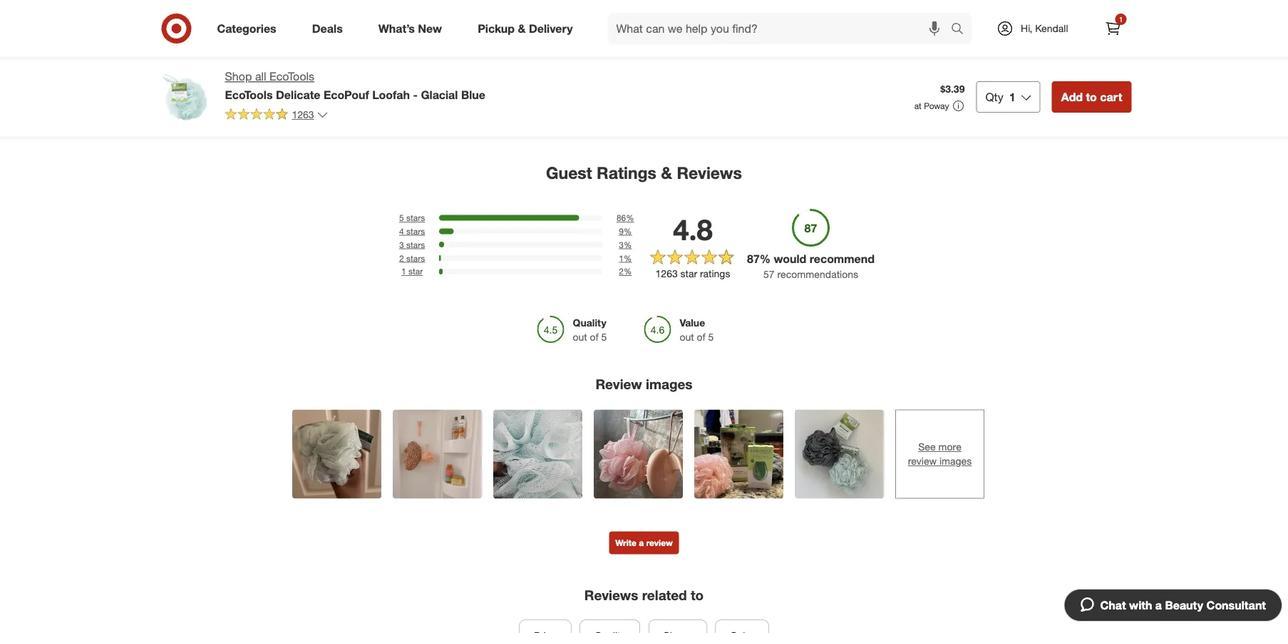 Task type: vqa. For each thing, say whether or not it's contained in the screenshot.


Task type: locate. For each thing, give the bounding box(es) containing it.
1 of from the left
[[590, 331, 599, 343]]

1 down 2 stars
[[401, 266, 406, 277]]

1 horizontal spatial hair
[[698, 15, 716, 27]]

3 the from the left
[[791, 15, 807, 27]]

0 horizontal spatial images
[[646, 376, 693, 392]]

oz inside fine'ry body mist fragrance spray - sweet on the outside - 5.07 fl oz
[[310, 52, 321, 65]]

0 horizontal spatial review
[[646, 538, 673, 548]]

- inside $15.69 naturium the perfector salicylic acid skin smoothing body wash - 16.9 fl oz
[[852, 40, 856, 52]]

57
[[763, 268, 775, 280]]

4.8
[[673, 212, 713, 247]]

0 vertical spatial 2
[[399, 253, 404, 263]]

naturium right hi, at the top right of page
[[1038, 15, 1079, 27]]

3 wash from the left
[[825, 40, 849, 52]]

to right add
[[1086, 90, 1097, 104]]

7 sponsored from the left
[[1038, 52, 1080, 63]]

1 stars from the top
[[406, 212, 425, 223]]

spray down mix:bar
[[601, 52, 627, 65]]

oz right oils
[[989, 52, 999, 65]]

review
[[908, 455, 937, 467], [646, 538, 673, 548]]

1 vertical spatial images
[[940, 455, 972, 467]]

qty
[[985, 90, 1004, 104]]

the inside naturium the glow getter multi-oil hydrating body wash - 16.9 fl oz sponsored
[[1081, 15, 1098, 27]]

1 wash from the left
[[191, 40, 216, 52]]

% down the 3 %
[[624, 253, 632, 263]]

review down see
[[908, 455, 937, 467]]

oz
[[256, 40, 266, 52], [546, 40, 557, 52], [1128, 40, 1138, 52], [310, 52, 321, 65], [777, 52, 787, 65], [989, 52, 999, 65], [661, 65, 671, 77]]

spray
[[358, 27, 384, 40], [977, 27, 1002, 40], [601, 52, 627, 65]]

images right review
[[646, 376, 693, 392]]

1 vertical spatial review
[[646, 538, 673, 548]]

wash left oil on the top of page
[[1064, 40, 1089, 52]]

star
[[408, 266, 423, 277], [681, 267, 697, 280]]

$14.99
[[892, 2, 922, 15]]

1 horizontal spatial a
[[1155, 598, 1162, 612]]

stars up 4 stars
[[406, 212, 425, 223]]

acid for body
[[786, 27, 806, 40]]

4 naturium from the left
[[1038, 15, 1079, 27]]

% up 57
[[760, 252, 771, 266]]

% up 1 %
[[624, 239, 632, 250]]

1 out from the left
[[573, 331, 587, 343]]

guest review image 5 of 12, zoom in image
[[694, 410, 783, 499]]

$11.19 mix:bar glass rose hair & body mist - clean, vegan, cruelty-free body spray & hair perfume for women - 5 fl oz
[[601, 2, 716, 77]]

write a review button
[[609, 531, 679, 554]]

chat
[[1100, 598, 1126, 612]]

2 for 2 stars
[[399, 253, 404, 263]]

of down quality
[[590, 331, 599, 343]]

1263 down delicate
[[292, 108, 314, 121]]

acid inside $15.99 naturium the smoother glycolic acid exfoliating body wash - 16.9 fl oz sponsored
[[203, 27, 223, 40]]

0 horizontal spatial 3
[[399, 239, 404, 250]]

3 down 4
[[399, 239, 404, 250]]

star left ratings
[[681, 267, 697, 280]]

review inside button
[[646, 538, 673, 548]]

fl inside fine'ry body mist fragrance spray - sweet on the outside - 5.07 fl oz
[[410, 40, 415, 52]]

sponsored down salicylic
[[747, 52, 789, 63]]

0 horizontal spatial acid
[[203, 27, 223, 40]]

1 acid from the left
[[203, 27, 223, 40]]

1 sponsored from the left
[[165, 52, 207, 63]]

of for value
[[697, 331, 706, 343]]

1 vertical spatial hair
[[639, 52, 657, 65]]

on
[[310, 40, 324, 52]]

ecotools
[[269, 70, 314, 83], [225, 88, 273, 101]]

categories
[[217, 21, 276, 35]]

fl down salicylic
[[769, 52, 774, 65]]

2 down 1 %
[[619, 266, 624, 277]]

1 link
[[1097, 13, 1129, 44]]

87
[[747, 252, 760, 266]]

star for 1263
[[681, 267, 697, 280]]

naturium inside $15.69 naturium the perfector salicylic acid skin smoothing body wash - 16.9 fl oz
[[747, 15, 788, 27]]

1 horizontal spatial 2
[[619, 266, 624, 277]]

4 the from the left
[[1081, 15, 1098, 27]]

0 vertical spatial images
[[646, 376, 693, 392]]

16.9 down "pickup & delivery"
[[516, 40, 536, 52]]

body inside $15.99 naturium the smoother glycolic acid exfoliating body wash - 16.9 fl oz sponsored
[[165, 40, 189, 52]]

wash
[[191, 40, 216, 52], [482, 40, 507, 52], [825, 40, 849, 52], [1064, 40, 1089, 52]]

0 horizontal spatial 1263
[[292, 108, 314, 121]]

0 horizontal spatial spray
[[358, 27, 384, 40]]

stars down 3 stars
[[406, 253, 425, 263]]

& inside the $14.99 being frenshe hair, body & linen mist body spray with essential oils - lavender cloud - 5 fl oz
[[892, 27, 898, 40]]

5 sponsored from the left
[[747, 52, 789, 63]]

star down 2 stars
[[408, 266, 423, 277]]

3 for 3 %
[[619, 239, 624, 250]]

1 horizontal spatial 1263
[[656, 267, 678, 280]]

stars down 4 stars
[[406, 239, 425, 250]]

at poway
[[914, 101, 949, 111]]

sponsored down the getter
[[1038, 52, 1080, 63]]

0 horizontal spatial hair
[[639, 52, 657, 65]]

$11.19
[[601, 2, 631, 15]]

1 for 1 %
[[619, 253, 624, 263]]

- inside naturium the glow getter multi-oil hydrating body wash - 16.9 fl oz sponsored
[[1091, 40, 1095, 52]]

5.07
[[388, 40, 407, 52]]

wash inside naturium the brightener vitamin c brightening body wash - 16.9 fl oz sponsored
[[482, 40, 507, 52]]

reviews
[[677, 163, 742, 183], [584, 587, 638, 603]]

cloud
[[936, 52, 963, 65]]

oil
[[1094, 27, 1106, 40]]

- left 1 link
[[1091, 40, 1095, 52]]

- inside naturium the brightener vitamin c brightening body wash - 16.9 fl oz sponsored
[[510, 40, 513, 52]]

mist for mix:bar
[[637, 27, 656, 40]]

kendall
[[1035, 22, 1068, 35]]

4 stars from the top
[[406, 253, 425, 263]]

of down value
[[697, 331, 706, 343]]

1263 inside 1263 link
[[292, 108, 314, 121]]

fl down cruelty-
[[653, 65, 658, 77]]

5 right the cloud
[[972, 52, 978, 65]]

the inside $15.99 naturium the smoother glycolic acid exfoliating body wash - 16.9 fl oz sponsored
[[209, 15, 226, 27]]

search
[[945, 23, 979, 37]]

sponsored up women at the top left of page
[[601, 52, 644, 63]]

write
[[615, 538, 637, 548]]

out inside value out of 5
[[680, 331, 694, 343]]

shop
[[225, 70, 252, 83]]

hair right rose at the top
[[698, 15, 716, 27]]

of
[[590, 331, 599, 343], [697, 331, 706, 343]]

out for quality out of 5
[[573, 331, 587, 343]]

perfector
[[810, 15, 851, 27]]

1 vertical spatial reviews
[[584, 587, 638, 603]]

1 horizontal spatial star
[[681, 267, 697, 280]]

for
[[701, 52, 712, 65]]

1 horizontal spatial out
[[680, 331, 694, 343]]

16.9 down glow
[[1098, 40, 1117, 52]]

0 vertical spatial 1263
[[292, 108, 314, 121]]

ecotools down shop
[[225, 88, 273, 101]]

3 sponsored from the left
[[456, 52, 498, 63]]

1 up hydrating
[[1119, 15, 1123, 24]]

oz inside $15.99 naturium the smoother glycolic acid exfoliating body wash - 16.9 fl oz sponsored
[[256, 40, 266, 52]]

2 naturium from the left
[[456, 15, 497, 27]]

glass
[[644, 15, 669, 27]]

1 horizontal spatial review
[[908, 455, 937, 467]]

0 horizontal spatial reviews
[[584, 587, 638, 603]]

0 vertical spatial with
[[892, 40, 911, 52]]

free
[[670, 40, 687, 52]]

with down the being at top right
[[892, 40, 911, 52]]

reviews up 4.8
[[677, 163, 742, 183]]

naturium the glow getter multi-oil hydrating body wash - 16.9 fl oz sponsored
[[1038, 15, 1152, 63]]

0 horizontal spatial a
[[639, 538, 644, 548]]

images down more
[[940, 455, 972, 467]]

2 of from the left
[[697, 331, 706, 343]]

naturium left categories
[[165, 15, 206, 27]]

3 stars from the top
[[406, 239, 425, 250]]

- left clean,
[[658, 27, 662, 40]]

%
[[626, 212, 634, 223], [624, 226, 632, 236], [624, 239, 632, 250], [760, 252, 771, 266], [624, 253, 632, 263], [624, 266, 632, 277]]

5 inside quality out of 5
[[601, 331, 607, 343]]

a left beauty
[[1155, 598, 1162, 612]]

acid
[[203, 27, 223, 40], [786, 27, 806, 40]]

guest review image 6 of 12, zoom in image
[[795, 410, 884, 499]]

4 wash from the left
[[1064, 40, 1089, 52]]

- left exfoliating
[[219, 40, 223, 52]]

1 3 from the left
[[399, 239, 404, 250]]

0 horizontal spatial star
[[408, 266, 423, 277]]

acid inside $15.69 naturium the perfector salicylic acid skin smoothing body wash - 16.9 fl oz
[[786, 27, 806, 40]]

spray right oils
[[977, 27, 1002, 40]]

body
[[343, 15, 367, 27], [982, 15, 1005, 27], [610, 27, 634, 40], [950, 27, 974, 40], [165, 40, 189, 52], [456, 40, 479, 52], [690, 40, 714, 52], [798, 40, 822, 52], [1038, 40, 1061, 52]]

1 vertical spatial 1263
[[656, 267, 678, 280]]

0 horizontal spatial mist
[[369, 15, 388, 27]]

sponsored inside naturium the glow getter multi-oil hydrating body wash - 16.9 fl oz sponsored
[[1038, 52, 1080, 63]]

wash down perfector
[[825, 40, 849, 52]]

spray left 5.07
[[358, 27, 384, 40]]

sponsored
[[165, 52, 207, 63], [310, 52, 353, 63], [456, 52, 498, 63], [601, 52, 644, 63], [747, 52, 789, 63], [892, 52, 934, 63], [1038, 52, 1080, 63]]

1 horizontal spatial with
[[1129, 598, 1152, 612]]

the left glow
[[1081, 15, 1098, 27]]

perfume
[[660, 52, 698, 65]]

2 3 from the left
[[619, 239, 624, 250]]

glycolic
[[165, 27, 200, 40]]

of inside quality out of 5
[[590, 331, 599, 343]]

1263 for 1263
[[292, 108, 314, 121]]

sponsored inside $15.99 naturium the smoother glycolic acid exfoliating body wash - 16.9 fl oz sponsored
[[165, 52, 207, 63]]

wash inside $15.69 naturium the perfector salicylic acid skin smoothing body wash - 16.9 fl oz
[[825, 40, 849, 52]]

- right women at the top left of page
[[638, 65, 642, 77]]

review right write
[[646, 538, 673, 548]]

ecotools up delicate
[[269, 70, 314, 83]]

- left glacial
[[413, 88, 418, 101]]

the left smoother
[[209, 15, 226, 27]]

86
[[617, 212, 626, 223]]

stars up 3 stars
[[406, 226, 425, 236]]

1 horizontal spatial spray
[[601, 52, 627, 65]]

1263 for 1263 star ratings
[[656, 267, 678, 280]]

1 horizontal spatial images
[[940, 455, 972, 467]]

sponsored down glycolic
[[165, 52, 207, 63]]

0 horizontal spatial 2
[[399, 253, 404, 263]]

oz down categories
[[256, 40, 266, 52]]

0 vertical spatial to
[[1086, 90, 1097, 104]]

% down 1 %
[[624, 266, 632, 277]]

0 vertical spatial a
[[639, 538, 644, 548]]

oz down what can we help you find? suggestions appear below search field
[[777, 52, 787, 65]]

hi, kendall
[[1021, 22, 1068, 35]]

wash down $15.99
[[191, 40, 216, 52]]

1 for 1
[[1119, 15, 1123, 24]]

1 horizontal spatial reviews
[[677, 163, 742, 183]]

1263 right 2 %
[[656, 267, 678, 280]]

- right skin
[[852, 40, 856, 52]]

1 vertical spatial with
[[1129, 598, 1152, 612]]

2 horizontal spatial spray
[[977, 27, 1002, 40]]

oz right oil on the top of page
[[1128, 40, 1138, 52]]

loofah
[[372, 88, 410, 101]]

the left skin
[[791, 15, 807, 27]]

16.9 inside $15.99 naturium the smoother glycolic acid exfoliating body wash - 16.9 fl oz sponsored
[[225, 40, 245, 52]]

acid for wash
[[203, 27, 223, 40]]

3 down 9
[[619, 239, 624, 250]]

reviews left related
[[584, 587, 638, 603]]

% inside 87 % would recommend 57 recommendations
[[760, 252, 771, 266]]

% up 9 %
[[626, 212, 634, 223]]

16.9 down salicylic
[[747, 52, 766, 65]]

2 the from the left
[[500, 15, 516, 27]]

oz down delivery
[[546, 40, 557, 52]]

hi,
[[1021, 22, 1032, 35]]

- right c on the left of page
[[510, 40, 513, 52]]

oz down free
[[661, 65, 671, 77]]

$15.99 naturium the smoother glycolic acid exfoliating body wash - 16.9 fl oz sponsored
[[165, 2, 272, 63]]

0 vertical spatial review
[[908, 455, 937, 467]]

stars for 3 stars
[[406, 239, 425, 250]]

1 the from the left
[[209, 15, 226, 27]]

1 naturium from the left
[[165, 15, 206, 27]]

guest review image 1 of 12, zoom in image
[[292, 410, 381, 499]]

2 out from the left
[[680, 331, 694, 343]]

fl down delivery
[[538, 40, 544, 52]]

2 acid from the left
[[786, 27, 806, 40]]

1 horizontal spatial to
[[1086, 90, 1097, 104]]

2 stars
[[399, 253, 425, 263]]

out inside quality out of 5
[[573, 331, 587, 343]]

0 horizontal spatial out
[[573, 331, 587, 343]]

add to cart
[[1061, 90, 1122, 104]]

sponsored down fragrance
[[310, 52, 353, 63]]

16.9
[[225, 40, 245, 52], [516, 40, 536, 52], [1098, 40, 1117, 52], [747, 52, 766, 65]]

more
[[939, 441, 962, 453]]

with right chat
[[1129, 598, 1152, 612]]

wash down pickup
[[482, 40, 507, 52]]

out down quality
[[573, 331, 587, 343]]

16.9 inside naturium the brightener vitamin c brightening body wash - 16.9 fl oz sponsored
[[516, 40, 536, 52]]

outside
[[343, 40, 378, 52]]

5 down quality
[[601, 331, 607, 343]]

a right write
[[639, 538, 644, 548]]

mist inside fine'ry body mist fragrance spray - sweet on the outside - 5.07 fl oz
[[369, 15, 388, 27]]

review inside see more review images
[[908, 455, 937, 467]]

the right c on the left of page
[[500, 15, 516, 27]]

acid right glycolic
[[203, 27, 223, 40]]

to right related
[[691, 587, 704, 603]]

out down value
[[680, 331, 694, 343]]

clean,
[[665, 27, 693, 40]]

qty 1
[[985, 90, 1016, 104]]

spray inside the $14.99 being frenshe hair, body & linen mist body spray with essential oils - lavender cloud - 5 fl oz
[[977, 27, 1002, 40]]

1 up 2 %
[[619, 253, 624, 263]]

2 wash from the left
[[482, 40, 507, 52]]

% down 86 %
[[624, 226, 632, 236]]

% for 2
[[624, 266, 632, 277]]

- inside $15.99 naturium the smoother glycolic acid exfoliating body wash - 16.9 fl oz sponsored
[[219, 40, 223, 52]]

sponsored down the linen
[[892, 52, 934, 63]]

mist inside $11.19 mix:bar glass rose hair & body mist - clean, vegan, cruelty-free body spray & hair perfume for women - 5 fl oz
[[637, 27, 656, 40]]

oz inside naturium the glow getter multi-oil hydrating body wash - 16.9 fl oz sponsored
[[1128, 40, 1138, 52]]

16.9 down categories
[[225, 40, 245, 52]]

2 horizontal spatial mist
[[928, 27, 947, 40]]

1 horizontal spatial of
[[697, 331, 706, 343]]

fl inside $15.99 naturium the smoother glycolic acid exfoliating body wash - 16.9 fl oz sponsored
[[248, 40, 253, 52]]

vegan,
[[601, 40, 631, 52]]

add to cart button
[[1052, 81, 1132, 113]]

hair
[[698, 15, 716, 27], [639, 52, 657, 65]]

1 horizontal spatial acid
[[786, 27, 806, 40]]

fl down categories
[[248, 40, 253, 52]]

9 %
[[619, 226, 632, 236]]

1 horizontal spatial 3
[[619, 239, 624, 250]]

5 down ratings
[[708, 331, 714, 343]]

5 inside the $14.99 being frenshe hair, body & linen mist body spray with essential oils - lavender cloud - 5 fl oz
[[972, 52, 978, 65]]

naturium up smoothing
[[747, 15, 788, 27]]

3
[[399, 239, 404, 250], [619, 239, 624, 250]]

wash inside naturium the glow getter multi-oil hydrating body wash - 16.9 fl oz sponsored
[[1064, 40, 1089, 52]]

skin
[[809, 27, 828, 40]]

stars for 4 stars
[[406, 226, 425, 236]]

oz inside naturium the brightener vitamin c brightening body wash - 16.9 fl oz sponsored
[[546, 40, 557, 52]]

at
[[914, 101, 922, 111]]

1 vertical spatial 2
[[619, 266, 624, 277]]

fl right 5.07
[[410, 40, 415, 52]]

-
[[386, 27, 390, 40], [658, 27, 662, 40], [219, 40, 223, 52], [381, 40, 385, 52], [510, 40, 513, 52], [852, 40, 856, 52], [976, 40, 980, 52], [1091, 40, 1095, 52], [966, 52, 970, 65], [638, 65, 642, 77], [413, 88, 418, 101]]

3 stars
[[399, 239, 425, 250]]

body inside naturium the glow getter multi-oil hydrating body wash - 16.9 fl oz sponsored
[[1038, 40, 1061, 52]]

review for see more review images
[[908, 455, 937, 467]]

0 horizontal spatial of
[[590, 331, 599, 343]]

delicate
[[276, 88, 320, 101]]

of inside value out of 5
[[697, 331, 706, 343]]

0 horizontal spatial to
[[691, 587, 704, 603]]

2 down 3 stars
[[399, 253, 404, 263]]

acid left skin
[[786, 27, 806, 40]]

0 horizontal spatial with
[[892, 40, 911, 52]]

fl right oils
[[981, 52, 986, 65]]

images
[[646, 376, 693, 392], [940, 455, 972, 467]]

0 vertical spatial hair
[[698, 15, 716, 27]]

ratings
[[700, 267, 730, 280]]

hair left perfume
[[639, 52, 657, 65]]

c
[[492, 27, 499, 40]]

fl right oil on the top of page
[[1120, 40, 1125, 52]]

body inside naturium the brightener vitamin c brightening body wash - 16.9 fl oz sponsored
[[456, 40, 479, 52]]

what's new
[[378, 21, 442, 35]]

5 down cruelty-
[[645, 65, 650, 77]]

- right the cloud
[[966, 52, 970, 65]]

1 horizontal spatial mist
[[637, 27, 656, 40]]

beauty
[[1165, 598, 1203, 612]]

3 naturium from the left
[[747, 15, 788, 27]]

sponsored down vitamin
[[456, 52, 498, 63]]

mist inside the $14.99 being frenshe hair, body & linen mist body spray with essential oils - lavender cloud - 5 fl oz
[[928, 27, 947, 40]]

2 stars from the top
[[406, 226, 425, 236]]

naturium right new
[[456, 15, 497, 27]]

naturium inside naturium the glow getter multi-oil hydrating body wash - 16.9 fl oz sponsored
[[1038, 15, 1079, 27]]

chat with a beauty consultant
[[1100, 598, 1266, 612]]

oz left 'the'
[[310, 52, 321, 65]]



Task type: describe. For each thing, give the bounding box(es) containing it.
image of ecotools delicate ecopouf loofah - glacial blue image
[[156, 68, 214, 125]]

would
[[774, 252, 806, 266]]

hair,
[[959, 15, 979, 27]]

% for 1
[[624, 253, 632, 263]]

6 sponsored from the left
[[892, 52, 934, 63]]

$15.69 naturium the perfector salicylic acid skin smoothing body wash - 16.9 fl oz
[[747, 2, 856, 65]]

0 vertical spatial reviews
[[677, 163, 742, 183]]

getter
[[1038, 27, 1066, 40]]

glacial
[[421, 88, 458, 101]]

1263 star ratings
[[656, 267, 730, 280]]

5 inside $11.19 mix:bar glass rose hair & body mist - clean, vegan, cruelty-free body spray & hair perfume for women - 5 fl oz
[[645, 65, 650, 77]]

cart
[[1100, 90, 1122, 104]]

see
[[918, 441, 936, 453]]

naturium inside naturium the brightener vitamin c brightening body wash - 16.9 fl oz sponsored
[[456, 15, 497, 27]]

see more review images
[[908, 441, 972, 467]]

pickup & delivery link
[[466, 13, 591, 44]]

3 for 3 stars
[[399, 239, 404, 250]]

spray inside fine'ry body mist fragrance spray - sweet on the outside - 5.07 fl oz
[[358, 27, 384, 40]]

5 up 4
[[399, 212, 404, 223]]

1263 link
[[225, 108, 328, 124]]

the inside $15.69 naturium the perfector salicylic acid skin smoothing body wash - 16.9 fl oz
[[791, 15, 807, 27]]

brightening
[[502, 27, 553, 40]]

salicylic
[[747, 27, 783, 40]]

glow
[[1101, 15, 1124, 27]]

0 vertical spatial ecotools
[[269, 70, 314, 83]]

exfoliating
[[226, 27, 272, 40]]

linen
[[901, 27, 926, 40]]

quality
[[573, 316, 607, 329]]

5 inside value out of 5
[[708, 331, 714, 343]]

fl inside naturium the brightener vitamin c brightening body wash - 16.9 fl oz sponsored
[[538, 40, 544, 52]]

lavender
[[892, 52, 934, 65]]

1 right qty
[[1009, 90, 1016, 104]]

fl inside $11.19 mix:bar glass rose hair & body mist - clean, vegan, cruelty-free body spray & hair perfume for women - 5 fl oz
[[653, 65, 658, 77]]

consultant
[[1207, 598, 1266, 612]]

guest review image 4 of 12, zoom in image
[[594, 410, 683, 499]]

$3.39
[[941, 83, 965, 95]]

guest review image 2 of 12, zoom in image
[[393, 410, 482, 499]]

deals link
[[300, 13, 361, 44]]

4 sponsored from the left
[[601, 52, 644, 63]]

- right oils
[[976, 40, 980, 52]]

naturium inside $15.99 naturium the smoother glycolic acid exfoliating body wash - 16.9 fl oz sponsored
[[165, 15, 206, 27]]

shop all ecotools ecotools delicate ecopouf loofah - glacial blue
[[225, 70, 485, 101]]

sweet
[[393, 27, 421, 40]]

search button
[[945, 13, 979, 47]]

1 %
[[619, 253, 632, 263]]

fine'ry
[[310, 15, 340, 27]]

categories link
[[205, 13, 294, 44]]

star for 1
[[408, 266, 423, 277]]

87 % would recommend 57 recommendations
[[747, 252, 875, 280]]

essential
[[913, 40, 954, 52]]

body inside fine'ry body mist fragrance spray - sweet on the outside - 5.07 fl oz
[[343, 15, 367, 27]]

mix:bar
[[601, 15, 641, 27]]

oz inside the $14.99 being frenshe hair, body & linen mist body spray with essential oils - lavender cloud - 5 fl oz
[[989, 52, 999, 65]]

with inside button
[[1129, 598, 1152, 612]]

body inside $15.69 naturium the perfector salicylic acid skin smoothing body wash - 16.9 fl oz
[[798, 40, 822, 52]]

% for 87
[[760, 252, 771, 266]]

$15.69
[[747, 2, 777, 15]]

chat with a beauty consultant button
[[1064, 589, 1282, 622]]

fragrance
[[310, 27, 355, 40]]

pickup & delivery
[[478, 21, 573, 35]]

2 sponsored from the left
[[310, 52, 353, 63]]

% for 86
[[626, 212, 634, 223]]

fl inside naturium the glow getter multi-oil hydrating body wash - 16.9 fl oz sponsored
[[1120, 40, 1125, 52]]

the
[[326, 40, 341, 52]]

ratings
[[597, 163, 656, 183]]

recommendations
[[777, 268, 858, 280]]

- left 5.07
[[381, 40, 385, 52]]

sponsored inside naturium the brightener vitamin c brightening body wash - 16.9 fl oz sponsored
[[456, 52, 498, 63]]

1 vertical spatial ecotools
[[225, 88, 273, 101]]

2 %
[[619, 266, 632, 277]]

images inside see more review images
[[940, 455, 972, 467]]

value out of 5
[[680, 316, 714, 343]]

- inside shop all ecotools ecotools delicate ecopouf loofah - glacial blue
[[413, 88, 418, 101]]

ecopouf
[[324, 88, 369, 101]]

16.9 inside $15.69 naturium the perfector salicylic acid skin smoothing body wash - 16.9 fl oz
[[747, 52, 766, 65]]

new
[[418, 21, 442, 35]]

deals
[[312, 21, 343, 35]]

related
[[642, 587, 687, 603]]

what's new link
[[366, 13, 460, 44]]

see more review images button
[[895, 410, 984, 499]]

What can we help you find? suggestions appear below search field
[[608, 13, 955, 44]]

reviews related to
[[584, 587, 704, 603]]

oz inside $15.69 naturium the perfector salicylic acid skin smoothing body wash - 16.9 fl oz
[[777, 52, 787, 65]]

stars for 5 stars
[[406, 212, 425, 223]]

rose
[[672, 15, 695, 27]]

16.9 inside naturium the glow getter multi-oil hydrating body wash - 16.9 fl oz sponsored
[[1098, 40, 1117, 52]]

guest
[[546, 163, 592, 183]]

2 for 2 %
[[619, 266, 624, 277]]

quality out of 5
[[573, 316, 607, 343]]

with inside the $14.99 being frenshe hair, body & linen mist body spray with essential oils - lavender cloud - 5 fl oz
[[892, 40, 911, 52]]

1 star
[[401, 266, 423, 277]]

out for value out of 5
[[680, 331, 694, 343]]

of for quality
[[590, 331, 599, 343]]

1 vertical spatial to
[[691, 587, 704, 603]]

stars for 2 stars
[[406, 253, 425, 263]]

$15.99
[[165, 2, 195, 15]]

mist for being
[[928, 27, 947, 40]]

fl inside $15.69 naturium the perfector salicylic acid skin smoothing body wash - 16.9 fl oz
[[769, 52, 774, 65]]

recommend
[[810, 252, 875, 266]]

% for 3
[[624, 239, 632, 250]]

1 vertical spatial a
[[1155, 598, 1162, 612]]

oz inside $11.19 mix:bar glass rose hair & body mist - clean, vegan, cruelty-free body spray & hair perfume for women - 5 fl oz
[[661, 65, 671, 77]]

spray inside $11.19 mix:bar glass rose hair & body mist - clean, vegan, cruelty-free body spray & hair perfume for women - 5 fl oz
[[601, 52, 627, 65]]

1 for 1 star
[[401, 266, 406, 277]]

- left sweet
[[386, 27, 390, 40]]

women
[[601, 65, 635, 77]]

write a review
[[615, 538, 673, 548]]

4 stars
[[399, 226, 425, 236]]

fl inside the $14.99 being frenshe hair, body & linen mist body spray with essential oils - lavender cloud - 5 fl oz
[[981, 52, 986, 65]]

smoother
[[228, 15, 272, 27]]

value
[[680, 316, 705, 329]]

blue
[[461, 88, 485, 101]]

9
[[619, 226, 624, 236]]

guest ratings & reviews
[[546, 163, 742, 183]]

delivery
[[529, 21, 573, 35]]

fine'ry body mist fragrance spray - sweet on the outside - 5.07 fl oz
[[310, 15, 421, 65]]

pickup
[[478, 21, 515, 35]]

oils
[[956, 40, 973, 52]]

the inside naturium the brightener vitamin c brightening body wash - 16.9 fl oz sponsored
[[500, 15, 516, 27]]

4
[[399, 226, 404, 236]]

guest review image 3 of 12, zoom in image
[[493, 410, 582, 499]]

frenshe
[[921, 15, 957, 27]]

smoothing
[[747, 40, 795, 52]]

review for write a review
[[646, 538, 673, 548]]

add
[[1061, 90, 1083, 104]]

wash inside $15.99 naturium the smoother glycolic acid exfoliating body wash - 16.9 fl oz sponsored
[[191, 40, 216, 52]]

to inside button
[[1086, 90, 1097, 104]]

hydrating
[[1109, 27, 1152, 40]]

multi-
[[1069, 27, 1094, 40]]

& inside pickup & delivery link
[[518, 21, 526, 35]]

5 stars
[[399, 212, 425, 223]]

cruelty-
[[634, 40, 670, 52]]

% for 9
[[624, 226, 632, 236]]



